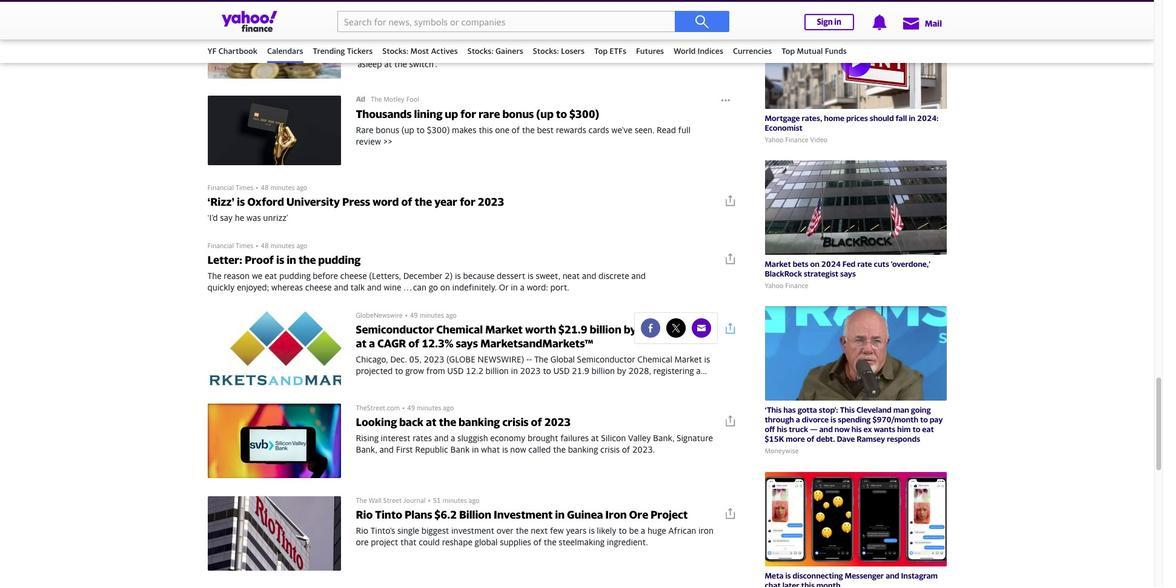 Task type: vqa. For each thing, say whether or not it's contained in the screenshot.
second TAB LIST from right
no



Task type: describe. For each thing, give the bounding box(es) containing it.
stocks: for stocks: gainers
[[468, 46, 494, 56]]

stocks: for stocks: losers
[[533, 46, 559, 56]]

ex
[[864, 425, 872, 435]]

semiconductor chemical market worth $21.9 billion by 2028 globally, at a cagr of 12.3%  says marketsandmarkets™
[[356, 323, 712, 350]]

the reason we eat pudding before cheese (letters, december 2) is because dessert is sweet, neat and discrete and quickly enjoyed; whereas cheese and talk and wine . . . can go on indefinitely. or in a word: port.
[[208, 271, 646, 293]]

to left pay
[[920, 415, 928, 425]]

eat inside the reason we eat pudding before cheese (letters, december 2) is because dessert is sweet, neat and discrete and quickly enjoyed; whereas cheese and talk and wine . . . can go on indefinitely. or in a word: port.
[[265, 271, 277, 281]]

discrete
[[599, 271, 629, 281]]

$21.9
[[559, 323, 588, 336]]

51
[[433, 497, 441, 505]]

news
[[449, 21, 469, 31]]

yahoo for yahoo finance
[[765, 282, 784, 290]]

ago up chemical
[[446, 311, 457, 319]]

world indices
[[674, 46, 723, 56]]

and inside 'this has gotta stop': this cleveland man going through a divorce is spending $970/month to pay off his truck — and now his ex wants him to eat $15k more of debt. dave ramsey responds
[[820, 425, 833, 435]]

prices
[[847, 113, 868, 123]]

$300) inside rare bonus (up to $300) makes this one of the best rewards cards we've seen. read full review >>
[[427, 125, 450, 135]]

(letters,
[[369, 271, 401, 281]]

(up inside rare bonus (up to $300) makes this one of the best rewards cards we've seen. read full review >>
[[402, 125, 414, 135]]

email image
[[697, 324, 706, 334]]

to inside rio tinto's single biggest investment over the next few years is likely to be a huge african iron ore project that could reshape global supplies of the steelmaking ingredient.
[[619, 526, 627, 536]]

a inside 'this has gotta stop': this cleveland man going through a divorce is spending $970/month to pay off his truck — and now his ex wants him to eat $15k more of debt. dave ramsey responds
[[796, 415, 800, 425]]

in inside the reason we eat pudding before cheese (letters, december 2) is because dessert is sweet, neat and discrete and quickly enjoyed; whereas cheese and talk and wine . . . can go on indefinitely. or in a word: port.
[[511, 282, 518, 293]]

home
[[824, 113, 845, 123]]

of inside rare bonus (up to $300) makes this one of the best rewards cards we've seen. read full review >>
[[512, 125, 520, 135]]

lining
[[414, 108, 443, 120]]

report
[[356, 30, 390, 43]]

hillier
[[465, 47, 488, 57]]

stocks: losers
[[533, 46, 585, 56]]

try the new yahoo finance image
[[804, 17, 942, 34]]

the inside rare bonus (up to $300) makes this one of the best rewards cards we've seen. read full review >>
[[522, 125, 535, 135]]

on inside market bets on 2024 fed rate cuts 'overdone,' blackrock strategist says
[[811, 259, 820, 269]]

in inside mortgage rates, home prices should fall in 2024: economist
[[909, 113, 916, 123]]

cagr
[[377, 337, 406, 350]]

minutes up oxford
[[271, 183, 295, 191]]

12.3%
[[422, 337, 454, 350]]

minutes up 'letter: proof is in the pudding'
[[271, 242, 295, 250]]

and left talk
[[334, 282, 348, 293]]

the for wall
[[356, 497, 367, 505]]

search image
[[695, 14, 710, 29]]

mutual
[[797, 46, 823, 56]]

stocks: gainers
[[468, 46, 523, 56]]

• up proof
[[256, 242, 258, 250]]

few
[[550, 526, 564, 536]]

reshape
[[442, 538, 473, 548]]

'rizz' is oxford university press word of the year for 2023
[[208, 196, 504, 208]]

times for proof
[[236, 242, 253, 250]]

next
[[531, 526, 548, 536]]

what
[[481, 445, 500, 455]]

sign in link
[[805, 14, 854, 30]]

and inside 'committee chair dame meg hillier accused the department for work and pensions of being 'asleep at the switch'.'
[[623, 47, 638, 57]]

1 horizontal spatial (up
[[536, 108, 554, 120]]

and right neat
[[582, 271, 596, 281]]

video
[[810, 136, 828, 144]]

up
[[445, 108, 458, 120]]

of inside rising interest rates and a sluggish economy brought failures at silicon valley bank, signature bank, and first republic bank in what is now called the banking crisis of 2023.
[[622, 445, 630, 455]]

ad the motley fool
[[356, 94, 419, 104]]

1 horizontal spatial $300)
[[570, 108, 599, 120]]

mail link
[[902, 12, 942, 34]]

• up "semiconductor" on the left bottom of page
[[405, 311, 408, 319]]

wants
[[874, 425, 896, 435]]

stocks: most actives
[[383, 46, 458, 56]]

$15k
[[765, 435, 784, 444]]

whereas
[[271, 282, 303, 293]]

is inside 'this has gotta stop': this cleveland man going through a divorce is spending $970/month to pay off his truck — and now his ex wants him to eat $15k more of debt. dave ramsey responds
[[831, 415, 836, 425]]

and down (letters,
[[367, 282, 382, 293]]

2 social media share article menu image from the top
[[724, 322, 736, 334]]

left
[[415, 16, 433, 29]]

finance up yf
[[208, 21, 236, 31]]

ad
[[356, 94, 365, 104]]

futures
[[636, 46, 664, 56]]

accused
[[490, 47, 521, 57]]

yf
[[208, 46, 217, 56]]

of inside rio tinto's single biggest investment over the next few years is likely to be a huge african iron ore project that could reshape global supplies of the steelmaking ingredient.
[[534, 538, 542, 548]]

stocks: most actives link
[[383, 41, 458, 61]]

minutes up short on the left of page
[[425, 4, 450, 12]]

ago up 'letter: proof is in the pudding'
[[297, 242, 307, 250]]

the down chair
[[394, 59, 407, 69]]

48 for the
[[261, 242, 269, 250]]

minutes up $6.2
[[443, 497, 467, 505]]

to right him
[[913, 425, 921, 435]]

rio tinto plans $6.2 billion investment in guinea iron ore project link
[[208, 487, 741, 580]]

ore
[[629, 509, 648, 522]]

'rizz'
[[208, 196, 235, 208]]

for for work
[[587, 47, 599, 57]]

is right 2)
[[455, 271, 461, 281]]

49 for semiconductor
[[410, 311, 418, 319]]

indices
[[698, 46, 723, 56]]

of inside 'committee chair dame meg hillier accused the department for work and pensions of being 'asleep at the switch'.'
[[676, 47, 684, 57]]

this
[[840, 406, 855, 415]]

globenewswire • 49 minutes ago
[[356, 311, 457, 319]]

yf chartbook
[[208, 46, 257, 56]]

yahoo for yahoo finance plus
[[531, 21, 554, 31]]

a inside semiconductor chemical market worth $21.9 billion by 2028 globally, at a cagr of 12.3%  says marketsandmarkets™
[[369, 337, 375, 350]]

finance home
[[208, 21, 260, 31]]

going
[[911, 406, 931, 415]]

of right word on the left top of the page
[[401, 196, 412, 208]]

financial for letter: proof is in the pudding
[[208, 242, 234, 250]]

finance for yahoo finance video
[[786, 136, 809, 144]]

is inside rio tinto's single biggest investment over the next few years is likely to be a huge african iron ore project that could reshape global supplies of the steelmaking ingredient.
[[589, 526, 595, 536]]

marketsandmarkets™
[[481, 337, 594, 350]]

is up he
[[237, 196, 245, 208]]

ago up university press
[[297, 183, 307, 191]]

is inside rising interest rates and a sluggish economy brought failures at silicon valley bank, signature bank, and first republic bank in what is now called the banking crisis of 2023.
[[502, 445, 508, 455]]

economy
[[490, 433, 526, 444]]

1 horizontal spatial bonus
[[503, 108, 534, 120]]

high
[[659, 16, 681, 29]]

0 vertical spatial pudding
[[318, 254, 361, 267]]

single
[[397, 526, 419, 536]]

project
[[651, 509, 688, 522]]

finance for yahoo finance plus
[[556, 21, 584, 31]]

the left 'year'
[[415, 196, 432, 208]]

notifications image
[[872, 15, 888, 30]]

messenger
[[845, 571, 884, 581]]

is right proof
[[276, 254, 284, 267]]

the up supplies
[[516, 526, 529, 536]]

• right money
[[411, 4, 413, 12]]

street
[[383, 497, 402, 505]]

gainers
[[496, 46, 523, 56]]

cleveland
[[857, 406, 892, 415]]

sweet,
[[536, 271, 561, 281]]

in up whereas
[[287, 254, 296, 267]]

fool
[[406, 95, 419, 103]]

thousands lining up for rare bonus (up to $300)
[[356, 108, 599, 120]]

that
[[401, 538, 417, 548]]

letter:
[[208, 254, 242, 267]]

looking
[[356, 416, 397, 429]]

ago up billion
[[469, 497, 480, 505]]

while
[[466, 16, 493, 29]]

by
[[624, 323, 637, 336]]

• left "51"
[[428, 497, 430, 505]]

0 vertical spatial crisis
[[502, 416, 529, 429]]

eat inside 'this has gotta stop': this cleveland man going through a divorce is spending $970/month to pay off his truck — and now his ex wants him to eat $15k more of debt. dave ramsey responds
[[922, 425, 934, 435]]

ago up short on the left of page
[[451, 4, 462, 12]]

1 vertical spatial cheese
[[305, 282, 332, 293]]

dave
[[837, 435, 855, 444]]

the inside rising interest rates and a sluggish economy brought failures at silicon valley bank, signature bank, and first republic bank in what is now called the banking crisis of 2023.
[[553, 445, 566, 455]]

steelmaking
[[559, 538, 605, 548]]

globenewswire
[[356, 311, 403, 319]]

2 his from the left
[[852, 425, 862, 435]]

market bets on 2024 fed rate cuts 'overdone,' blackrock strategist says
[[765, 259, 931, 279]]

at inside rising interest rates and a sluggish economy brought failures at silicon valley bank, signature bank, and first republic bank in what is now called the banking crisis of 2023.
[[591, 433, 599, 444]]

iron
[[699, 526, 714, 536]]

times for is
[[236, 183, 253, 191]]

responds
[[887, 435, 920, 444]]

reason
[[224, 271, 250, 281]]

yahoo finance
[[765, 282, 809, 290]]

open ad feedback image
[[717, 99, 730, 112]]

actives
[[431, 46, 458, 56]]

disconnecting
[[793, 571, 843, 581]]

0 vertical spatial 48
[[416, 4, 424, 12]]

yahoo for yahoo finance video
[[765, 136, 784, 144]]

the up bank
[[439, 416, 456, 429]]

watchlists
[[278, 21, 317, 31]]

funds
[[825, 46, 847, 56]]

or
[[499, 282, 509, 293]]

tinto's
[[371, 526, 395, 536]]

yf chartbook link
[[208, 41, 257, 61]]

premium yahoo finance logo image
[[605, 22, 614, 31]]

at inside semiconductor chemical market worth $21.9 billion by 2028 globally, at a cagr of 12.3%  says marketsandmarkets™
[[356, 337, 367, 350]]

and up republic
[[434, 433, 449, 444]]

the down few
[[544, 538, 557, 548]]

social media share article menu image
[[724, 194, 736, 207]]

fall
[[896, 113, 907, 123]]

the wall street journal • 51 minutes ago
[[356, 497, 480, 505]]

pay
[[930, 415, 943, 425]]

cards
[[589, 125, 609, 135]]

in up few
[[555, 509, 565, 522]]

banking inside looking back at the banking crisis of 2023 link
[[459, 416, 500, 429]]

is inside the meta is disconnecting messenger and instagram chat later this month
[[786, 571, 791, 581]]

we've
[[612, 125, 633, 135]]

crisis inside rising interest rates and a sluggish economy brought failures at silicon valley bank, signature bank, and first republic bank in what is now called the banking crisis of 2023.
[[600, 445, 620, 455]]



Task type: locate. For each thing, give the bounding box(es) containing it.
cheese up talk
[[340, 271, 367, 281]]

1 vertical spatial $300)
[[427, 125, 450, 135]]

1 vertical spatial bank,
[[356, 445, 377, 455]]

the inside the reason we eat pudding before cheese (letters, december 2) is because dessert is sweet, neat and discrete and quickly enjoyed; whereas cheese and talk and wine . . . can go on indefinitely. or in a word: port.
[[208, 271, 222, 281]]

this inside the meta is disconnecting messenger and instagram chat later this month
[[801, 581, 815, 588]]

on inside the reason we eat pudding before cheese (letters, december 2) is because dessert is sweet, neat and discrete and quickly enjoyed; whereas cheese and talk and wine . . . can go on indefinitely. or in a word: port.
[[440, 282, 450, 293]]

this inside rare bonus (up to $300) makes this one of the best rewards cards we've seen. read full review >>
[[479, 125, 493, 135]]

calendars
[[267, 46, 303, 56]]

financial up 'rizz'
[[208, 183, 234, 191]]

the right ad "link"
[[371, 95, 382, 103]]

$6.2
[[435, 509, 457, 522]]

rio inside rio tinto plans $6.2 billion investment in guinea iron ore project link
[[356, 509, 373, 522]]

to left be
[[619, 526, 627, 536]]

1 horizontal spatial cheese
[[340, 271, 367, 281]]

1 rio from the top
[[356, 509, 373, 522]]

0 vertical spatial for
[[587, 47, 599, 57]]

finance up currencies link
[[721, 21, 750, 31]]

a inside the reason we eat pudding before cheese (letters, december 2) is because dessert is sweet, neat and discrete and quickly enjoyed; whereas cheese and talk and wine . . . can go on indefinitely. or in a word: port.
[[520, 282, 525, 293]]

crisis down silicon
[[600, 445, 620, 455]]

top mutual funds
[[782, 46, 847, 56]]

bonus up >>
[[376, 125, 399, 135]]

of inside 'this has gotta stop': this cleveland man going through a divorce is spending $970/month to pay off his truck — and now his ex wants him to eat $15k more of debt. dave ramsey responds
[[807, 435, 815, 444]]

and down interest
[[380, 445, 394, 455]]

the
[[523, 47, 536, 57], [394, 59, 407, 69], [522, 125, 535, 135], [415, 196, 432, 208], [299, 254, 316, 267], [439, 416, 456, 429], [553, 445, 566, 455], [516, 526, 529, 536], [544, 538, 557, 548]]

pensioners left short while benefit fraud still unacceptably high – report
[[356, 16, 689, 43]]

49 up "semiconductor" on the left bottom of page
[[410, 311, 418, 319]]

0 horizontal spatial on
[[440, 282, 450, 293]]

rio tinto's single biggest investment over the next few years is likely to be a huge african iron ore project that could reshape global supplies of the steelmaking ingredient.
[[356, 526, 714, 548]]

1 horizontal spatial banking
[[568, 445, 598, 455]]

motley
[[384, 95, 405, 103]]

fed
[[843, 259, 856, 269]]

at down committee
[[384, 59, 392, 69]]

talk
[[351, 282, 365, 293]]

1 vertical spatial says
[[456, 337, 478, 350]]

bank, up 2023.
[[653, 433, 675, 444]]

top for top mutual funds
[[782, 46, 795, 56]]

finance for yahoo finance
[[786, 282, 809, 290]]

1 horizontal spatial his
[[852, 425, 862, 435]]

2 stocks: from the left
[[468, 46, 494, 56]]

1 vertical spatial banking
[[568, 445, 598, 455]]

says inside semiconductor chemical market worth $21.9 billion by 2028 globally, at a cagr of 12.3%  says marketsandmarkets™
[[456, 337, 478, 350]]

truck
[[789, 425, 808, 435]]

journal
[[404, 497, 426, 505]]

spending
[[838, 415, 871, 425]]

1 financial times • 48 minutes ago from the top
[[208, 183, 307, 191]]

neat
[[563, 271, 580, 281]]

review
[[356, 136, 381, 147]]

benefit
[[495, 16, 533, 29]]

month
[[817, 581, 841, 588]]

for left work
[[587, 47, 599, 57]]

0 vertical spatial financial
[[208, 183, 234, 191]]

1 social media share article menu image from the top
[[724, 253, 736, 265]]

huge
[[648, 526, 666, 536]]

1 vertical spatial financial
[[208, 242, 234, 250]]

pa
[[356, 4, 364, 12]]

eat down going
[[922, 425, 934, 435]]

the inside ad the motley fool
[[371, 95, 382, 103]]

1 horizontal spatial market
[[765, 259, 791, 269]]

yahoo down the economist
[[765, 136, 784, 144]]

best
[[537, 125, 554, 135]]

1 vertical spatial for
[[461, 108, 476, 120]]

0 horizontal spatial now
[[510, 445, 526, 455]]

at inside looking back at the banking crisis of 2023 link
[[426, 416, 437, 429]]

share article on twitter image
[[671, 324, 681, 334]]

navigation containing finance home
[[0, 10, 1154, 63]]

his right off
[[777, 425, 787, 435]]

0 vertical spatial times
[[236, 183, 253, 191]]

ramsey
[[857, 435, 885, 444]]

meta
[[765, 571, 784, 581]]

social media share article menu image right "email" icon
[[724, 322, 736, 334]]

personal
[[687, 21, 719, 31]]

0 vertical spatial financial times • 48 minutes ago
[[208, 183, 307, 191]]

a left cagr
[[369, 337, 375, 350]]

worth
[[525, 323, 556, 336]]

0 horizontal spatial pudding
[[279, 271, 311, 281]]

the up quickly
[[208, 271, 222, 281]]

a right be
[[641, 526, 645, 536]]

years
[[566, 526, 587, 536]]

social media share article menu image
[[724, 253, 736, 265], [724, 322, 736, 334], [724, 415, 736, 427], [724, 508, 736, 520]]

1 vertical spatial crisis
[[600, 445, 620, 455]]

0 horizontal spatial the
[[208, 271, 222, 281]]

economist
[[765, 123, 803, 133]]

0 vertical spatial cheese
[[340, 271, 367, 281]]

1 horizontal spatial this
[[801, 581, 815, 588]]

rio down wall
[[356, 509, 373, 522]]

market up marketsandmarkets™
[[485, 323, 523, 336]]

now inside 'this has gotta stop': this cleveland man going through a divorce is spending $970/month to pay off his truck — and now his ex wants him to eat $15k more of debt. dave ramsey responds
[[835, 425, 850, 435]]

in right or at the left top
[[511, 282, 518, 293]]

thousands
[[356, 108, 412, 120]]

financial times • 48 minutes ago
[[208, 183, 307, 191], [208, 242, 307, 250]]

in right "fall"
[[909, 113, 916, 123]]

financial for 'rizz' is oxford university press word of the year for 2023
[[208, 183, 234, 191]]

crisis up economy
[[502, 416, 529, 429]]

for right 'year'
[[460, 196, 476, 208]]

top for top etfs
[[594, 46, 608, 56]]

minutes up the back
[[417, 404, 441, 412]]

1 horizontal spatial crisis
[[600, 445, 620, 455]]

1 vertical spatial (up
[[402, 125, 414, 135]]

pensioners
[[356, 16, 413, 29]]

for up makes
[[461, 108, 476, 120]]

social media share article menu image down social media share article menu image
[[724, 253, 736, 265]]

navigation
[[0, 10, 1154, 63]]

0 horizontal spatial $300)
[[427, 125, 450, 135]]

1 vertical spatial 2023
[[545, 416, 571, 429]]

of right cagr
[[409, 337, 420, 350]]

republic
[[415, 445, 448, 455]]

1 horizontal spatial bank,
[[653, 433, 675, 444]]

2023 right 'year'
[[478, 196, 504, 208]]

1 financial from the top
[[208, 183, 234, 191]]

at inside 'committee chair dame meg hillier accused the department for work and pensions of being 'asleep at the switch'.'
[[384, 59, 392, 69]]

1 top from the left
[[594, 46, 608, 56]]

on right bets
[[811, 259, 820, 269]]

4 social media share article menu image from the top
[[724, 508, 736, 520]]

0 horizontal spatial (up
[[402, 125, 414, 135]]

thestreet.com • 49 minutes ago
[[356, 404, 454, 412]]

to up the rewards
[[556, 108, 567, 120]]

now down economy
[[510, 445, 526, 455]]

finance left plus
[[556, 21, 584, 31]]

is up word:
[[528, 271, 534, 281]]

of down silicon
[[622, 445, 630, 455]]

1 vertical spatial yahoo
[[765, 136, 784, 144]]

2 horizontal spatial the
[[371, 95, 382, 103]]

0 vertical spatial now
[[835, 425, 850, 435]]

top left mutual
[[782, 46, 795, 56]]

1 horizontal spatial 2023
[[545, 416, 571, 429]]

1 vertical spatial 49
[[407, 404, 415, 412]]

market inside semiconductor chemical market worth $21.9 billion by 2028 globally, at a cagr of 12.3%  says marketsandmarkets™
[[485, 323, 523, 336]]

says down chemical
[[456, 337, 478, 350]]

social media share article menu image left off
[[724, 415, 736, 427]]

facebook image
[[646, 324, 655, 334]]

ago up looking back at the banking crisis of 2023
[[443, 404, 454, 412]]

word:
[[527, 282, 548, 293]]

2024
[[822, 259, 841, 269]]

is left this
[[831, 415, 836, 425]]

of inside semiconductor chemical market worth $21.9 billion by 2028 globally, at a cagr of 12.3%  says marketsandmarkets™
[[409, 337, 420, 350]]

2 vertical spatial the
[[356, 497, 367, 505]]

is down economy
[[502, 445, 508, 455]]

49 for looking
[[407, 404, 415, 412]]

a inside rio tinto's single biggest investment over the next few years is likely to be a huge african iron ore project that could reshape global supplies of the steelmaking ingredient.
[[641, 526, 645, 536]]

1 horizontal spatial pudding
[[318, 254, 361, 267]]

rio for rio tinto's single biggest investment over the next few years is likely to be a huge african iron ore project that could reshape global supplies of the steelmaking ingredient.
[[356, 526, 368, 536]]

in inside rising interest rates and a sluggish economy brought failures at silicon valley bank, signature bank, and first republic bank in what is now called the banking crisis of 2023.
[[472, 445, 479, 455]]

financial times • 48 minutes ago for is
[[208, 183, 307, 191]]

chemical
[[436, 323, 483, 336]]

48 up left
[[416, 4, 424, 12]]

and right 'discrete'
[[632, 271, 646, 281]]

49 up the back
[[407, 404, 415, 412]]

over
[[497, 526, 514, 536]]

the for reason
[[208, 271, 222, 281]]

be
[[629, 526, 639, 536]]

1 vertical spatial bonus
[[376, 125, 399, 135]]

a
[[520, 282, 525, 293], [369, 337, 375, 350], [796, 415, 800, 425], [451, 433, 455, 444], [641, 526, 645, 536]]

money
[[388, 4, 408, 12]]

0 horizontal spatial this
[[479, 125, 493, 135]]

1 horizontal spatial the
[[356, 497, 367, 505]]

thestreet.com
[[356, 404, 400, 412]]

1 horizontal spatial stocks:
[[468, 46, 494, 56]]

says inside market bets on 2024 fed rate cuts 'overdone,' blackrock strategist says
[[841, 269, 856, 279]]

1 horizontal spatial on
[[811, 259, 820, 269]]

'this
[[765, 406, 782, 415]]

2 financial from the top
[[208, 242, 234, 250]]

times
[[236, 183, 253, 191], [236, 242, 253, 250]]

'i'd say he was unrizz'
[[208, 213, 288, 223]]

3 social media share article menu image from the top
[[724, 415, 736, 427]]

financial up letter:
[[208, 242, 234, 250]]

0 horizontal spatial top
[[594, 46, 608, 56]]

$300) down lining
[[427, 125, 450, 135]]

0 horizontal spatial eat
[[265, 271, 277, 281]]

1 stocks: from the left
[[383, 46, 409, 56]]

• up oxford
[[256, 183, 258, 191]]

—
[[810, 425, 818, 435]]

1 vertical spatial on
[[440, 282, 450, 293]]

african
[[669, 526, 696, 536]]

now inside rising interest rates and a sluggish economy brought failures at silicon valley bank, signature bank, and first republic bank in what is now called the banking crisis of 2023.
[[510, 445, 526, 455]]

top mutual funds link
[[782, 41, 847, 61]]

was
[[247, 213, 261, 223]]

times up proof
[[236, 242, 253, 250]]

personal finance link
[[687, 13, 750, 36]]

currencies
[[733, 46, 772, 56]]

watchlists link
[[278, 13, 317, 36]]

minutes down go
[[420, 311, 444, 319]]

1 times from the top
[[236, 183, 253, 191]]

rio for rio tinto plans $6.2 billion investment in guinea iron ore project
[[356, 509, 373, 522]]

the down the pensioners left short while benefit fraud still unacceptably high – report
[[523, 47, 536, 57]]

tinto
[[375, 509, 402, 522]]

finance for personal finance
[[721, 21, 750, 31]]

0 horizontal spatial bank,
[[356, 445, 377, 455]]

1 his from the left
[[777, 425, 787, 435]]

top inside "link"
[[594, 46, 608, 56]]

1 horizontal spatial now
[[835, 425, 850, 435]]

0 vertical spatial bank,
[[653, 433, 675, 444]]

1 vertical spatial now
[[510, 445, 526, 455]]

looking back at the banking crisis of 2023
[[356, 416, 571, 429]]

1 vertical spatial this
[[801, 581, 815, 588]]

(up up best
[[536, 108, 554, 120]]

2 horizontal spatial stocks:
[[533, 46, 559, 56]]

1 vertical spatial 48
[[261, 183, 269, 191]]

pudding inside the reason we eat pudding before cheese (letters, december 2) is because dessert is sweet, neat and discrete and quickly enjoyed; whereas cheese and talk and wine . . . can go on indefinitely. or in a word: port.
[[279, 271, 311, 281]]

of up brought
[[531, 416, 542, 429]]

2024:
[[917, 113, 939, 123]]

investment
[[451, 526, 495, 536]]

social media share article menu image right project at the right bottom
[[724, 508, 736, 520]]

ore
[[356, 538, 369, 548]]

rio inside rio tinto's single biggest investment over the next few years is likely to be a huge african iron ore project that could reshape global supplies of the steelmaking ingredient.
[[356, 526, 368, 536]]

in inside "link"
[[835, 17, 842, 27]]

1 vertical spatial pudding
[[279, 271, 311, 281]]

stocks: for stocks: most actives
[[383, 46, 409, 56]]

2 top from the left
[[782, 46, 795, 56]]

currencies link
[[733, 41, 772, 61]]

0 vertical spatial on
[[811, 259, 820, 269]]

mortgage
[[765, 113, 800, 123]]

0 horizontal spatial crisis
[[502, 416, 529, 429]]

work
[[601, 47, 621, 57]]

of down next
[[534, 538, 542, 548]]

mortgage rates, home prices should fall in 2024: economist
[[765, 113, 939, 133]]

0 horizontal spatial his
[[777, 425, 787, 435]]

0 vertical spatial banking
[[459, 416, 500, 429]]

for inside 'committee chair dame meg hillier accused the department for work and pensions of being 'asleep at the switch'.'
[[587, 47, 599, 57]]

0 vertical spatial yahoo
[[531, 21, 554, 31]]

0 vertical spatial bonus
[[503, 108, 534, 120]]

0 vertical spatial $300)
[[570, 108, 599, 120]]

0 horizontal spatial cheese
[[305, 282, 332, 293]]

market inside market bets on 2024 fed rate cuts 'overdone,' blackrock strategist says
[[765, 259, 791, 269]]

(up down lining
[[402, 125, 414, 135]]

is left likely
[[589, 526, 595, 536]]

ad link
[[356, 94, 365, 104]]

0 vertical spatial (up
[[536, 108, 554, 120]]

a right has
[[796, 415, 800, 425]]

instagram
[[901, 571, 938, 581]]

silicon
[[601, 433, 626, 444]]

project
[[371, 538, 398, 548]]

indefinitely.
[[452, 282, 497, 293]]

supplies
[[500, 538, 531, 548]]

rates
[[413, 433, 432, 444]]

letter: proof is in the pudding link
[[208, 232, 741, 302]]

48 up oxford
[[261, 183, 269, 191]]

0 horizontal spatial banking
[[459, 416, 500, 429]]

plus
[[586, 21, 602, 31]]

1 vertical spatial eat
[[922, 425, 934, 435]]

2 vertical spatial for
[[460, 196, 476, 208]]

0 vertical spatial the
[[371, 95, 382, 103]]

0 horizontal spatial 2023
[[478, 196, 504, 208]]

wall
[[369, 497, 382, 505]]

2 rio from the top
[[356, 526, 368, 536]]

0 vertical spatial 2023
[[478, 196, 504, 208]]

off
[[765, 425, 775, 435]]

should
[[870, 113, 894, 123]]

a up bank
[[451, 433, 455, 444]]

pudding up 'before'
[[318, 254, 361, 267]]

1 vertical spatial times
[[236, 242, 253, 250]]

finance down "blackrock"
[[786, 282, 809, 290]]

0 vertical spatial 49
[[410, 311, 418, 319]]

times up oxford
[[236, 183, 253, 191]]

2 financial times • 48 minutes ago from the top
[[208, 242, 307, 250]]

at left silicon
[[591, 433, 599, 444]]

2 vertical spatial 48
[[261, 242, 269, 250]]

0 vertical spatial says
[[841, 269, 856, 279]]

futures link
[[636, 41, 664, 61]]

his left ex
[[852, 425, 862, 435]]

0 horizontal spatial stocks:
[[383, 46, 409, 56]]

3 stocks: from the left
[[533, 46, 559, 56]]

top left etfs
[[594, 46, 608, 56]]

1 vertical spatial financial times • 48 minutes ago
[[208, 242, 307, 250]]

makes
[[452, 125, 477, 135]]

'this has gotta stop': this cleveland man going through a divorce is spending $970/month to pay off his truck — and now his ex wants him to eat $15k more of debt. dave ramsey responds
[[765, 406, 943, 444]]

0 vertical spatial eat
[[265, 271, 277, 281]]

banking down failures
[[568, 445, 598, 455]]

1 horizontal spatial top
[[782, 46, 795, 56]]

48 for word
[[261, 183, 269, 191]]

switch'.
[[409, 59, 437, 69]]

bank, down rising
[[356, 445, 377, 455]]

of right the one
[[512, 125, 520, 135]]

of left the being
[[676, 47, 684, 57]]

quickly
[[208, 282, 235, 293]]

0 horizontal spatial market
[[485, 323, 523, 336]]

seen.
[[635, 125, 655, 135]]

0 horizontal spatial says
[[456, 337, 478, 350]]

and inside the meta is disconnecting messenger and instagram chat later this month
[[886, 571, 900, 581]]

at
[[384, 59, 392, 69], [356, 337, 367, 350], [426, 416, 437, 429], [591, 433, 599, 444]]

in down sluggish
[[472, 445, 479, 455]]

'this has gotta stop': this cleveland man going through a divorce is spending $970/month to pay off his truck — and now his ex wants him to eat $15k more of debt. dave ramsey responds link
[[765, 307, 947, 455]]

say
[[220, 213, 233, 223]]

failures
[[561, 433, 589, 444]]

0 vertical spatial market
[[765, 259, 791, 269]]

portfolio
[[349, 21, 382, 31]]

1 horizontal spatial eat
[[922, 425, 934, 435]]

2 vertical spatial yahoo
[[765, 282, 784, 290]]

globally,
[[668, 323, 712, 336]]

rare bonus (up to $300) makes this one of the best rewards cards we've seen. read full review >>
[[356, 125, 691, 147]]

1 horizontal spatial says
[[841, 269, 856, 279]]

0 horizontal spatial bonus
[[376, 125, 399, 135]]

a inside rising interest rates and a sluggish economy brought failures at silicon valley bank, signature bank, and first republic bank in what is now called the banking crisis of 2023.
[[451, 433, 455, 444]]

1 vertical spatial rio
[[356, 526, 368, 536]]

this right later
[[801, 581, 815, 588]]

go
[[429, 282, 438, 293]]

bonus inside rare bonus (up to $300) makes this one of the best rewards cards we've seen. read full review >>
[[376, 125, 399, 135]]

to inside rare bonus (up to $300) makes this one of the best rewards cards we've seen. read full review >>
[[417, 125, 425, 135]]

market left bets
[[765, 259, 791, 269]]

1 vertical spatial the
[[208, 271, 222, 281]]

cuts
[[874, 259, 889, 269]]

Search for news, symbols or companies text field
[[338, 11, 675, 32]]

cheese down 'before'
[[305, 282, 332, 293]]

videos link
[[487, 13, 513, 36]]

for for 2023
[[460, 196, 476, 208]]

0 vertical spatial rio
[[356, 509, 373, 522]]

• up the back
[[402, 404, 405, 412]]

stocks: losers link
[[533, 41, 585, 61]]

yahoo inside navigation
[[531, 21, 554, 31]]

bonus up rare bonus (up to $300) makes this one of the best rewards cards we've seen. read full review >>
[[503, 108, 534, 120]]

1 vertical spatial market
[[485, 323, 523, 336]]

the down failures
[[553, 445, 566, 455]]

financial times • 48 minutes ago for proof
[[208, 242, 307, 250]]

unrizz'
[[263, 213, 288, 223]]

0 vertical spatial this
[[479, 125, 493, 135]]

a left word:
[[520, 282, 525, 293]]

him
[[897, 425, 911, 435]]

2 times from the top
[[236, 242, 253, 250]]

valley
[[628, 433, 651, 444]]

'rizz' is oxford university press word of the year for 2023 link
[[208, 174, 741, 232]]

one
[[495, 125, 510, 135]]

banking inside rising interest rates and a sluggish economy brought failures at silicon valley bank, signature bank, and first republic bank in what is now called the banking crisis of 2023.
[[568, 445, 598, 455]]

the up 'before'
[[299, 254, 316, 267]]



